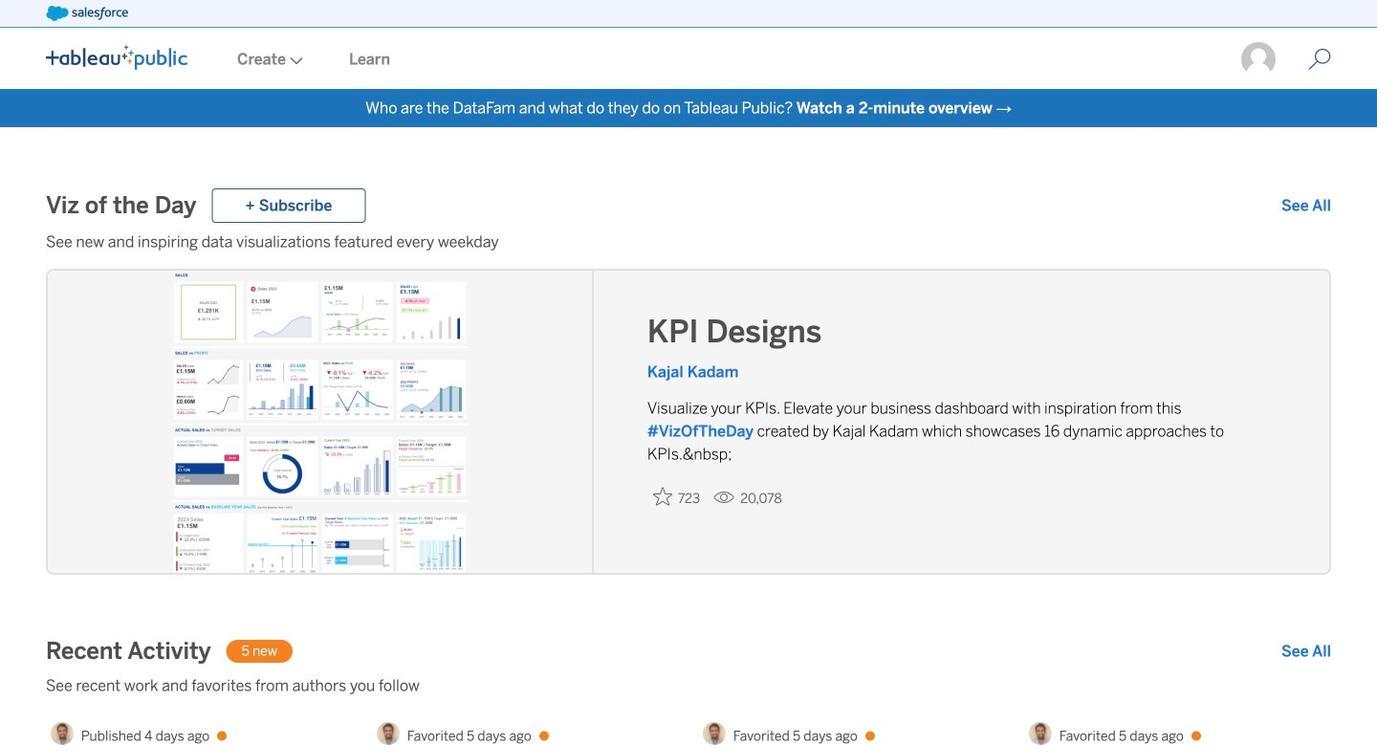 Task type: locate. For each thing, give the bounding box(es) containing it.
ben norland image
[[50, 722, 73, 745], [377, 722, 400, 745], [1029, 722, 1052, 745]]

3 ben norland image from the left
[[1029, 722, 1052, 745]]

0 horizontal spatial ben norland image
[[50, 722, 73, 745]]

see new and inspiring data visualizations featured every weekday element
[[46, 231, 1331, 253]]

see recent work and favorites from authors you follow element
[[46, 674, 1331, 697]]

salesforce logo image
[[46, 6, 128, 21]]

see all viz of the day element
[[1282, 194, 1331, 217]]

gary.orlando image
[[1240, 40, 1278, 78]]

2 horizontal spatial ben norland image
[[1029, 722, 1052, 745]]

logo image
[[46, 45, 187, 70]]

ben norland image
[[703, 722, 726, 745]]

1 ben norland image from the left
[[50, 722, 73, 745]]

1 horizontal spatial ben norland image
[[377, 722, 400, 745]]

recent activity heading
[[46, 636, 211, 667]]

see all recent activity element
[[1282, 640, 1331, 663]]



Task type: vqa. For each thing, say whether or not it's contained in the screenshot.
gary.orlando image at the right top
yes



Task type: describe. For each thing, give the bounding box(es) containing it.
viz of the day heading
[[46, 190, 196, 221]]

add favorite image
[[653, 487, 672, 506]]

go to search image
[[1285, 48, 1354, 71]]

tableau public viz of the day image
[[48, 271, 594, 577]]

create image
[[286, 57, 303, 65]]

Add Favorite button
[[647, 481, 706, 512]]

2 ben norland image from the left
[[377, 722, 400, 745]]



